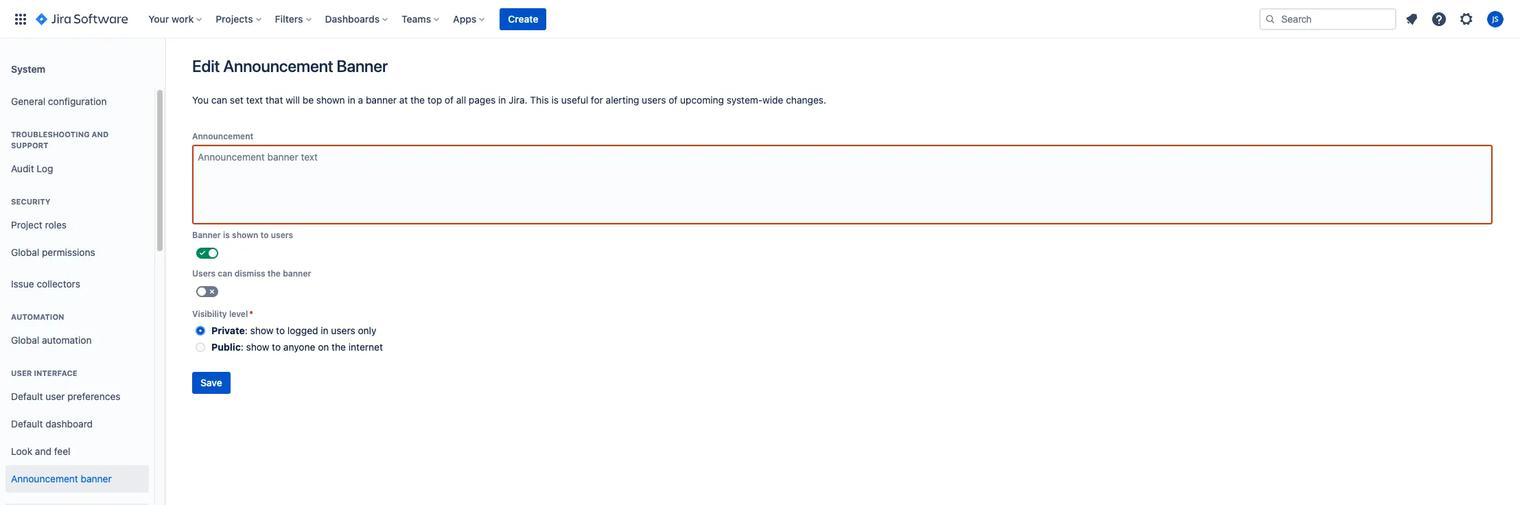 Task type: describe. For each thing, give the bounding box(es) containing it.
primary element
[[8, 0, 1259, 38]]

sidebar navigation image
[[150, 55, 180, 82]]

*
[[249, 309, 253, 319]]

0 horizontal spatial in
[[321, 325, 329, 336]]

and for look
[[35, 445, 51, 457]]

default dashboard link
[[5, 410, 149, 438]]

project
[[11, 219, 42, 230]]

audit log
[[11, 162, 53, 174]]

: for public
[[241, 341, 244, 353]]

general
[[11, 95, 45, 107]]

public : show to anyone on the internet
[[211, 341, 383, 353]]

troubleshooting and support group
[[5, 115, 149, 187]]

save button
[[192, 372, 230, 394]]

global permissions link
[[5, 239, 149, 266]]

preferences
[[67, 390, 120, 402]]

Announcement text field
[[192, 145, 1493, 224]]

private
[[211, 325, 245, 336]]

edit
[[192, 56, 220, 75]]

automation
[[42, 334, 92, 346]]

issue collectors
[[11, 278, 80, 289]]

announcement for announcement banner
[[11, 473, 78, 484]]

edit announcement banner
[[192, 56, 388, 75]]

2 of from the left
[[669, 94, 678, 106]]

on
[[318, 341, 329, 353]]

upcoming
[[680, 94, 724, 106]]

roles
[[45, 219, 67, 230]]

logged
[[288, 325, 318, 336]]

alerting
[[606, 94, 639, 106]]

dashboard
[[45, 418, 93, 429]]

global automation
[[11, 334, 92, 346]]

you can set text that will be shown in a banner at the top of all pages in jira. this is useful for alerting users of upcoming system-wide changes.
[[192, 94, 826, 106]]

public
[[211, 341, 241, 353]]

this
[[530, 94, 549, 106]]

banner inside 'link'
[[81, 473, 112, 484]]

user interface
[[11, 369, 77, 377]]

system-
[[727, 94, 763, 106]]

project roles
[[11, 219, 67, 230]]

dismiss
[[235, 268, 265, 279]]

teams button
[[398, 8, 445, 30]]

your work button
[[144, 8, 207, 30]]

look and feel
[[11, 445, 70, 457]]

a
[[358, 94, 363, 106]]

filters button
[[271, 8, 317, 30]]

visibility
[[192, 309, 227, 319]]

projects button
[[212, 8, 267, 30]]

filters
[[275, 13, 303, 24]]

issue
[[11, 278, 34, 289]]

project roles link
[[5, 211, 149, 239]]

system
[[11, 63, 45, 74]]

0 horizontal spatial users
[[271, 230, 293, 240]]

at
[[399, 94, 408, 106]]

troubleshooting
[[11, 130, 90, 139]]

global for global automation
[[11, 334, 39, 346]]

to for users
[[260, 230, 269, 240]]

option group containing private
[[192, 323, 1493, 356]]

0 vertical spatial users
[[642, 94, 666, 106]]

your work
[[148, 13, 194, 24]]

look
[[11, 445, 32, 457]]

level
[[229, 309, 248, 319]]

create
[[508, 13, 538, 24]]

announcement for announcement
[[192, 131, 253, 141]]

users can dismiss the banner
[[192, 268, 311, 279]]

troubleshooting and support
[[11, 130, 109, 150]]

that
[[266, 94, 283, 106]]

2 vertical spatial users
[[331, 325, 355, 336]]

visibility level *
[[192, 309, 253, 319]]

top
[[427, 94, 442, 106]]

be
[[303, 94, 314, 106]]

all
[[456, 94, 466, 106]]

anyone
[[283, 341, 315, 353]]

Search field
[[1259, 8, 1397, 30]]

audit
[[11, 162, 34, 174]]

interface
[[34, 369, 77, 377]]

audit log link
[[5, 155, 149, 183]]

user
[[11, 369, 32, 377]]

apps button
[[449, 8, 490, 30]]

save
[[200, 377, 222, 388]]

set
[[230, 94, 244, 106]]

default for default dashboard
[[11, 418, 43, 429]]



Task type: vqa. For each thing, say whether or not it's contained in the screenshot.
topmost :
yes



Task type: locate. For each thing, give the bounding box(es) containing it.
configuration
[[48, 95, 107, 107]]

default user preferences
[[11, 390, 120, 402]]

2 vertical spatial banner
[[81, 473, 112, 484]]

issue collectors link
[[5, 270, 149, 298]]

1 horizontal spatial banner
[[337, 56, 388, 75]]

1 horizontal spatial in
[[348, 94, 355, 106]]

settings image
[[1458, 11, 1475, 27]]

:
[[245, 325, 248, 336], [241, 341, 244, 353]]

can
[[211, 94, 227, 106], [218, 268, 232, 279]]

and inside troubleshooting and support
[[92, 130, 109, 139]]

1 of from the left
[[445, 94, 454, 106]]

users up the users can dismiss the banner
[[271, 230, 293, 240]]

users
[[192, 268, 216, 279]]

automation group
[[5, 298, 149, 358]]

import and export group
[[5, 493, 149, 505]]

0 vertical spatial and
[[92, 130, 109, 139]]

0 horizontal spatial is
[[223, 230, 230, 240]]

banner right dismiss
[[283, 268, 311, 279]]

0 vertical spatial banner
[[337, 56, 388, 75]]

default dashboard
[[11, 418, 93, 429]]

work
[[172, 13, 194, 24]]

to up the users can dismiss the banner
[[260, 230, 269, 240]]

1 horizontal spatial the
[[332, 341, 346, 353]]

the right on at the left bottom of page
[[332, 341, 346, 353]]

global for global permissions
[[11, 246, 39, 258]]

users
[[642, 94, 666, 106], [271, 230, 293, 240], [331, 325, 355, 336]]

global inside global permissions link
[[11, 246, 39, 258]]

and for troubleshooting
[[92, 130, 109, 139]]

wide
[[763, 94, 783, 106]]

only
[[358, 325, 376, 336]]

0 vertical spatial banner
[[366, 94, 397, 106]]

1 vertical spatial announcement
[[192, 131, 253, 141]]

and left feel
[[35, 445, 51, 457]]

in
[[348, 94, 355, 106], [498, 94, 506, 106], [321, 325, 329, 336]]

announcement down set
[[192, 131, 253, 141]]

show
[[250, 325, 273, 336], [246, 341, 269, 353]]

announcement banner
[[11, 473, 112, 484]]

of left all
[[445, 94, 454, 106]]

the right dismiss
[[267, 268, 281, 279]]

jira software image
[[36, 11, 128, 27], [36, 11, 128, 27]]

internet
[[349, 341, 383, 353]]

1 global from the top
[[11, 246, 39, 258]]

shown
[[316, 94, 345, 106], [232, 230, 258, 240]]

is right this in the left top of the page
[[551, 94, 559, 106]]

users left only
[[331, 325, 355, 336]]

your profile and settings image
[[1487, 11, 1504, 27]]

announcement inside 'link'
[[11, 473, 78, 484]]

in up on at the left bottom of page
[[321, 325, 329, 336]]

security group
[[5, 183, 149, 270]]

default up look
[[11, 418, 43, 429]]

help image
[[1431, 11, 1448, 27]]

: for private
[[245, 325, 248, 336]]

: down private
[[241, 341, 244, 353]]

banner
[[0, 0, 1520, 38]]

banner up users
[[192, 230, 221, 240]]

to left anyone
[[272, 341, 281, 353]]

your
[[148, 13, 169, 24]]

0 vertical spatial the
[[411, 94, 425, 106]]

0 horizontal spatial of
[[445, 94, 454, 106]]

search image
[[1265, 13, 1276, 24]]

1 vertical spatial is
[[223, 230, 230, 240]]

announcement down look and feel
[[11, 473, 78, 484]]

1 vertical spatial banner
[[192, 230, 221, 240]]

2 horizontal spatial in
[[498, 94, 506, 106]]

you
[[192, 94, 209, 106]]

the
[[411, 94, 425, 106], [267, 268, 281, 279], [332, 341, 346, 353]]

1 vertical spatial shown
[[232, 230, 258, 240]]

1 vertical spatial global
[[11, 334, 39, 346]]

can for set
[[211, 94, 227, 106]]

teams
[[402, 13, 431, 24]]

collectors
[[37, 278, 80, 289]]

1 vertical spatial show
[[246, 341, 269, 353]]

2 vertical spatial the
[[332, 341, 346, 353]]

for
[[591, 94, 603, 106]]

will
[[286, 94, 300, 106]]

pages
[[469, 94, 496, 106]]

0 vertical spatial show
[[250, 325, 273, 336]]

0 vertical spatial default
[[11, 390, 43, 402]]

2 default from the top
[[11, 418, 43, 429]]

jira.
[[509, 94, 528, 106]]

is up the users can dismiss the banner
[[223, 230, 230, 240]]

projects
[[216, 13, 253, 24]]

general configuration link
[[5, 88, 149, 115]]

2 horizontal spatial banner
[[366, 94, 397, 106]]

0 vertical spatial to
[[260, 230, 269, 240]]

appswitcher icon image
[[12, 11, 29, 27]]

changes.
[[786, 94, 826, 106]]

can left set
[[211, 94, 227, 106]]

0 horizontal spatial banner
[[192, 230, 221, 240]]

1 horizontal spatial of
[[669, 94, 678, 106]]

and
[[92, 130, 109, 139], [35, 445, 51, 457]]

0 horizontal spatial shown
[[232, 230, 258, 240]]

0 horizontal spatial the
[[267, 268, 281, 279]]

0 vertical spatial :
[[245, 325, 248, 336]]

default user preferences link
[[5, 383, 149, 410]]

log
[[37, 162, 53, 174]]

None radio
[[196, 326, 205, 336], [196, 342, 205, 352], [196, 326, 205, 336], [196, 342, 205, 352]]

feel
[[54, 445, 70, 457]]

can right users
[[218, 268, 232, 279]]

permissions
[[42, 246, 95, 258]]

0 vertical spatial global
[[11, 246, 39, 258]]

useful
[[561, 94, 588, 106]]

announcement
[[223, 56, 333, 75], [192, 131, 253, 141], [11, 473, 78, 484]]

1 horizontal spatial shown
[[316, 94, 345, 106]]

the right at
[[411, 94, 425, 106]]

user
[[45, 390, 65, 402]]

1 vertical spatial to
[[276, 325, 285, 336]]

shown right be
[[316, 94, 345, 106]]

show right public
[[246, 341, 269, 353]]

announcement up "that" on the top left of page
[[223, 56, 333, 75]]

1 vertical spatial default
[[11, 418, 43, 429]]

banner right a
[[366, 94, 397, 106]]

apps
[[453, 13, 477, 24]]

1 horizontal spatial banner
[[283, 268, 311, 279]]

in left jira.
[[498, 94, 506, 106]]

to for logged
[[276, 325, 285, 336]]

user interface group
[[5, 354, 149, 497]]

to left logged
[[276, 325, 285, 336]]

and inside user interface group
[[35, 445, 51, 457]]

global down project
[[11, 246, 39, 258]]

of left upcoming
[[669, 94, 678, 106]]

0 vertical spatial shown
[[316, 94, 345, 106]]

look and feel link
[[5, 438, 149, 465]]

1 default from the top
[[11, 390, 43, 402]]

option group
[[192, 323, 1493, 356]]

can for dismiss
[[218, 268, 232, 279]]

2 horizontal spatial users
[[642, 94, 666, 106]]

global down "automation"
[[11, 334, 39, 346]]

create button
[[500, 8, 547, 30]]

support
[[11, 141, 48, 150]]

1 vertical spatial :
[[241, 341, 244, 353]]

2 vertical spatial announcement
[[11, 473, 78, 484]]

default for default user preferences
[[11, 390, 43, 402]]

1 horizontal spatial is
[[551, 94, 559, 106]]

0 horizontal spatial and
[[35, 445, 51, 457]]

banner up a
[[337, 56, 388, 75]]

show down *
[[250, 325, 273, 336]]

security
[[11, 197, 50, 206]]

0 vertical spatial can
[[211, 94, 227, 106]]

show for private
[[250, 325, 273, 336]]

2 vertical spatial to
[[272, 341, 281, 353]]

1 horizontal spatial :
[[245, 325, 248, 336]]

default
[[11, 390, 43, 402], [11, 418, 43, 429]]

0 vertical spatial announcement
[[223, 56, 333, 75]]

1 vertical spatial banner
[[283, 268, 311, 279]]

1 vertical spatial users
[[271, 230, 293, 240]]

in left a
[[348, 94, 355, 106]]

notifications image
[[1404, 11, 1420, 27]]

shown up dismiss
[[232, 230, 258, 240]]

general configuration
[[11, 95, 107, 107]]

: down level
[[245, 325, 248, 336]]

0 horizontal spatial :
[[241, 341, 244, 353]]

and down general configuration link
[[92, 130, 109, 139]]

private : show to logged in users only
[[211, 325, 376, 336]]

users right alerting
[[642, 94, 666, 106]]

2 horizontal spatial the
[[411, 94, 425, 106]]

default down user
[[11, 390, 43, 402]]

global inside global automation link
[[11, 334, 39, 346]]

1 vertical spatial and
[[35, 445, 51, 457]]

to
[[260, 230, 269, 240], [276, 325, 285, 336], [272, 341, 281, 353]]

text
[[246, 94, 263, 106]]

1 vertical spatial can
[[218, 268, 232, 279]]

announcement banner link
[[5, 465, 149, 493]]

global permissions
[[11, 246, 95, 258]]

banner
[[337, 56, 388, 75], [192, 230, 221, 240]]

automation
[[11, 312, 64, 321]]

show for public
[[246, 341, 269, 353]]

global automation link
[[5, 327, 149, 354]]

1 horizontal spatial users
[[331, 325, 355, 336]]

0 horizontal spatial banner
[[81, 473, 112, 484]]

banner containing your work
[[0, 0, 1520, 38]]

banner up the import and export group
[[81, 473, 112, 484]]

1 vertical spatial the
[[267, 268, 281, 279]]

to for anyone
[[272, 341, 281, 353]]

dashboards button
[[321, 8, 393, 30]]

2 global from the top
[[11, 334, 39, 346]]

dashboards
[[325, 13, 380, 24]]

banner is shown to users
[[192, 230, 293, 240]]

1 horizontal spatial and
[[92, 130, 109, 139]]

0 vertical spatial is
[[551, 94, 559, 106]]



